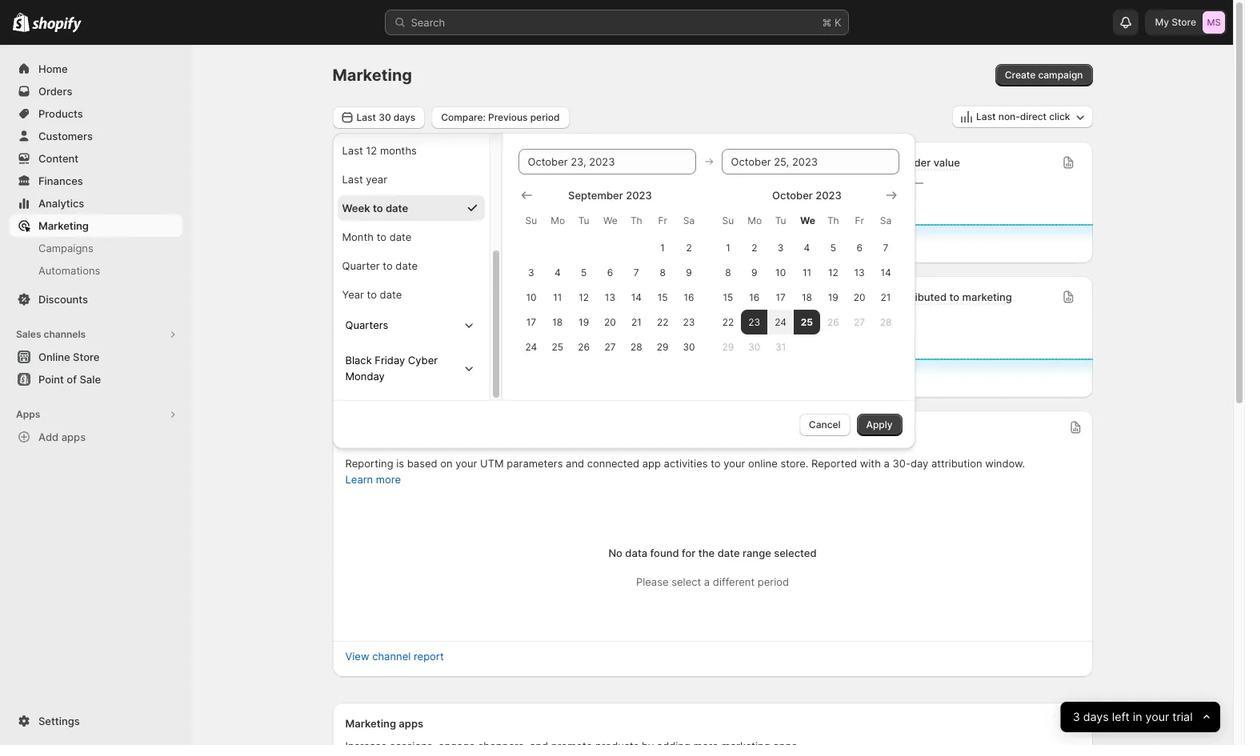 Task type: describe. For each thing, give the bounding box(es) containing it.
0 horizontal spatial 21 button
[[623, 309, 650, 334]]

1 horizontal spatial 11
[[803, 266, 812, 278]]

orders for orders
[[38, 85, 72, 98]]

reporting is based on your utm parameters and connected app activities to your online store. reported with a 30-day attribution window. learn more
[[345, 457, 1025, 486]]

1 horizontal spatial 3
[[778, 241, 784, 253]]

0 horizontal spatial 4 button
[[545, 260, 571, 285]]

date for month to date
[[390, 230, 412, 243]]

0 horizontal spatial 12 button
[[571, 285, 597, 309]]

finances
[[38, 174, 83, 187]]

create
[[1005, 69, 1036, 81]]

0 vertical spatial 24
[[775, 316, 787, 328]]

saturday element for october 2023
[[873, 206, 899, 235]]

content link
[[10, 147, 182, 170]]

add apps
[[38, 431, 86, 443]]

1 horizontal spatial 5 button
[[820, 235, 847, 260]]

mo for october
[[748, 214, 762, 226]]

1 29 button from the left
[[650, 334, 676, 359]]

compare: previous period
[[441, 111, 560, 123]]

0 horizontal spatial 26 button
[[571, 334, 597, 359]]

0 horizontal spatial 19 button
[[571, 309, 597, 334]]

date for week to date
[[386, 201, 408, 214]]

2023 for october 2023
[[816, 188, 842, 201]]

3 days left in your trial
[[1073, 710, 1193, 724]]

8 for 2nd 8 "button" from the right
[[660, 266, 666, 278]]

1 horizontal spatial 7 button
[[873, 235, 899, 260]]

1 23 from the left
[[683, 316, 695, 328]]

16 for 1st "16" button from the right
[[749, 291, 760, 303]]

1 for october 2023
[[726, 241, 731, 253]]

is
[[396, 457, 404, 470]]

friday element for september 2023
[[650, 206, 676, 235]]

1 button for october 2023
[[715, 235, 741, 260]]

0 horizontal spatial 19
[[579, 316, 589, 328]]

16 for first "16" button
[[684, 291, 694, 303]]

analytics link
[[10, 192, 182, 215]]

27 for the left 27 button
[[605, 341, 616, 353]]

of
[[67, 373, 77, 386]]

activities
[[664, 457, 708, 470]]

2 9 from the left
[[752, 266, 758, 278]]

tuesday element for october 2023
[[768, 206, 794, 235]]

apps
[[16, 408, 40, 420]]

channel
[[372, 650, 411, 663]]

days inside dropdown button
[[394, 111, 416, 123]]

0 for online
[[345, 174, 356, 193]]

date right the
[[718, 547, 740, 559]]

1 vertical spatial 12
[[828, 266, 839, 278]]

0 vertical spatial 6
[[857, 241, 863, 253]]

my store
[[1155, 16, 1197, 28]]

10 for the rightmost 10 button
[[776, 266, 786, 278]]

shopify image
[[32, 17, 82, 33]]

reported
[[812, 457, 857, 470]]

1 9 from the left
[[686, 266, 692, 278]]

rate
[[723, 156, 743, 169]]

last non-direct click
[[977, 110, 1071, 122]]

orders for orders attributed to marketing
[[861, 291, 895, 303]]

1 vertical spatial period
[[758, 575, 789, 588]]

last year button
[[337, 166, 485, 192]]

1 horizontal spatial 28
[[880, 316, 892, 328]]

0%
[[603, 174, 628, 193]]

1 horizontal spatial 11 button
[[794, 260, 820, 285]]

1 horizontal spatial 13
[[854, 266, 865, 278]]

1 horizontal spatial 20 button
[[847, 285, 873, 309]]

shopify image
[[13, 13, 30, 32]]

friday
[[375, 353, 405, 366]]

30-
[[893, 457, 911, 470]]

1 horizontal spatial 10 button
[[768, 260, 794, 285]]

0 horizontal spatial 21
[[631, 316, 642, 328]]

0 vertical spatial marketing
[[333, 66, 412, 85]]

2023 for september 2023
[[626, 188, 652, 201]]

apply button
[[857, 413, 902, 436]]

1 15 button from the left
[[650, 285, 676, 309]]

1 horizontal spatial 26 button
[[820, 309, 847, 334]]

2 29 from the left
[[722, 341, 734, 353]]

no change image for $0.00
[[915, 177, 923, 190]]

tu for october
[[775, 214, 786, 226]]

conversion
[[666, 156, 721, 169]]

average
[[861, 156, 902, 169]]

settings link
[[10, 710, 182, 732]]

2 8 button from the left
[[715, 260, 741, 285]]

th for october 2023
[[828, 214, 839, 226]]

25 for rightmost 25 button
[[801, 316, 813, 328]]

to inside month to date button
[[377, 230, 387, 243]]

and
[[566, 457, 584, 470]]

1 horizontal spatial 18 button
[[794, 285, 820, 309]]

saturday element for september 2023
[[676, 206, 702, 235]]

1 horizontal spatial 13 button
[[847, 260, 873, 285]]

1 horizontal spatial 25 button
[[794, 309, 820, 334]]

we for october
[[800, 214, 816, 226]]

total
[[345, 291, 370, 303]]

home
[[38, 62, 68, 75]]

3 inside dropdown button
[[1073, 710, 1081, 724]]

cyber
[[408, 353, 438, 366]]

data
[[625, 547, 648, 559]]

direct
[[1020, 110, 1047, 122]]

su for october
[[722, 214, 734, 226]]

monday
[[345, 369, 385, 382]]

black friday cyber monday button
[[339, 345, 483, 390]]

0 horizontal spatial 10 button
[[518, 285, 545, 309]]

wednesday element for september
[[597, 206, 623, 235]]

0 horizontal spatial 14 button
[[623, 285, 650, 309]]

0 horizontal spatial $0.00
[[345, 308, 393, 327]]

online store
[[38, 351, 100, 363]]

1 23 button from the left
[[676, 309, 702, 334]]

⌘
[[822, 16, 832, 29]]

1 horizontal spatial 6 button
[[847, 235, 873, 260]]

year
[[342, 288, 364, 301]]

2 23 button from the left
[[741, 309, 768, 334]]

0 horizontal spatial 11 button
[[545, 285, 571, 309]]

2 9 button from the left
[[741, 260, 768, 285]]

content
[[38, 152, 79, 165]]

sales channels
[[16, 328, 86, 340]]

marketing apps
[[345, 717, 424, 730]]

1 vertical spatial 20
[[604, 316, 616, 328]]

to inside quarter to date button
[[383, 259, 393, 272]]

1 horizontal spatial 3 button
[[768, 235, 794, 260]]

add apps button
[[10, 426, 182, 448]]

su for september
[[526, 214, 537, 226]]

2 button for september 2023
[[676, 235, 702, 260]]

marketing for 0
[[963, 291, 1012, 303]]

YYYY-MM-DD text field
[[518, 148, 696, 174]]

please
[[636, 575, 669, 588]]

no change image for 0
[[363, 177, 372, 190]]

last 30 days button
[[333, 106, 425, 128]]

selected
[[774, 547, 817, 559]]

1 horizontal spatial 21 button
[[873, 285, 899, 309]]

last 30 days
[[357, 111, 416, 123]]

campaigns link
[[10, 237, 182, 259]]

1 horizontal spatial 4
[[804, 241, 810, 253]]

1 horizontal spatial 28 button
[[873, 309, 899, 334]]

thursday element for september 2023
[[623, 206, 650, 235]]

compare: previous period button
[[432, 106, 569, 128]]

2 23 from the left
[[749, 316, 761, 328]]

1 9 button from the left
[[676, 260, 702, 285]]

channels
[[44, 328, 86, 340]]

0 horizontal spatial 13 button
[[597, 285, 623, 309]]

25 for left 25 button
[[552, 341, 564, 353]]

monday element for september
[[545, 206, 571, 235]]

learn
[[345, 473, 373, 486]]

0 horizontal spatial 11
[[553, 291, 562, 303]]

months
[[380, 144, 417, 156]]

0 vertical spatial 20
[[854, 291, 866, 303]]

0 horizontal spatial 17 button
[[518, 309, 545, 334]]

september
[[568, 188, 623, 201]]

point of sale button
[[0, 368, 192, 391]]

1 horizontal spatial 14 button
[[873, 260, 899, 285]]

tuesday element for september 2023
[[571, 206, 597, 235]]

no change image for $0.00
[[657, 311, 666, 324]]

1 vertical spatial 4
[[555, 266, 561, 278]]

0 vertical spatial 21
[[881, 291, 891, 303]]

a inside the reporting is based on your utm parameters and connected app activities to your online store. reported with a 30-day attribution window. learn more
[[884, 457, 890, 470]]

0 horizontal spatial 25 button
[[545, 334, 571, 359]]

1 for september 2023
[[661, 241, 665, 253]]

please select a different period
[[636, 575, 789, 588]]

online
[[748, 457, 778, 470]]

17 for right 17 button
[[776, 291, 786, 303]]

0 horizontal spatial 13
[[605, 291, 616, 303]]

0 vertical spatial 19
[[828, 291, 839, 303]]

marketing for $0.00
[[698, 291, 748, 303]]

apps button
[[10, 403, 182, 426]]

1 horizontal spatial 19 button
[[820, 285, 847, 309]]

reporting
[[345, 457, 393, 470]]

point of sale link
[[10, 368, 182, 391]]

online store sessions
[[345, 156, 452, 169]]

YYYY-MM-DD text field
[[722, 148, 899, 174]]

1 vertical spatial 24
[[525, 341, 537, 353]]

black friday cyber monday
[[345, 353, 438, 382]]

with
[[860, 457, 881, 470]]

attributed for $0.00
[[633, 291, 682, 303]]

year to date
[[342, 288, 402, 301]]

1 horizontal spatial 17 button
[[768, 285, 794, 309]]

0 horizontal spatial 3 button
[[518, 260, 545, 285]]

2 vertical spatial marketing
[[345, 717, 396, 730]]

monday element for october
[[741, 206, 768, 235]]

window.
[[985, 457, 1025, 470]]

attributed for 0
[[898, 291, 947, 303]]

point
[[38, 373, 64, 386]]

17 for left 17 button
[[526, 316, 536, 328]]

1 horizontal spatial 24 button
[[768, 309, 794, 334]]

discounts
[[38, 293, 88, 306]]

0 horizontal spatial 7 button
[[623, 260, 650, 285]]

campaigns
[[38, 242, 93, 255]]

5 for left the 5 'button'
[[581, 266, 587, 278]]

campaign
[[1038, 69, 1083, 81]]

week
[[342, 201, 370, 214]]

to inside the reporting is based on your utm parameters and connected app activities to your online store. reported with a 30-day attribution window. learn more
[[711, 457, 721, 470]]

thursday element for october 2023
[[820, 206, 847, 235]]

sa for september 2023
[[683, 214, 695, 226]]

30 for second 30 button from left
[[749, 341, 761, 353]]

5 for the right the 5 'button'
[[831, 241, 836, 253]]

sessions
[[408, 156, 452, 169]]

apps for marketing apps
[[399, 717, 424, 730]]

non-
[[999, 110, 1020, 122]]

15 for second 15 "button" from left
[[723, 291, 733, 303]]

1 horizontal spatial 12 button
[[820, 260, 847, 285]]

search
[[411, 16, 445, 29]]

left
[[1113, 710, 1130, 724]]

store.
[[781, 457, 809, 470]]

1 vertical spatial 6
[[607, 266, 613, 278]]

2 15 button from the left
[[715, 285, 741, 309]]

previous
[[488, 111, 528, 123]]

view channel report button
[[336, 645, 454, 668]]

no data found for the date range selected
[[609, 547, 817, 559]]

friday element for october 2023
[[847, 206, 873, 235]]

0 horizontal spatial 24 button
[[518, 334, 545, 359]]

quarters button
[[339, 310, 483, 339]]

0 horizontal spatial 28
[[631, 341, 642, 353]]

your for reporting
[[456, 457, 477, 470]]

1 horizontal spatial 4 button
[[794, 235, 820, 260]]

report
[[414, 650, 444, 663]]

⌘ k
[[822, 16, 842, 29]]

0 vertical spatial 18
[[802, 291, 812, 303]]

0 horizontal spatial 26
[[578, 341, 590, 353]]

parameters
[[507, 457, 563, 470]]

0 horizontal spatial 18
[[552, 316, 563, 328]]

sales for sales attributed to marketing
[[603, 291, 630, 303]]



Task type: vqa. For each thing, say whether or not it's contained in the screenshot.
Select A Plan
no



Task type: locate. For each thing, give the bounding box(es) containing it.
1 vertical spatial marketing
[[38, 219, 89, 232]]

28 button down 'orders attributed to marketing'
[[873, 309, 899, 334]]

online up 'last year'
[[345, 156, 377, 169]]

online up 0%
[[603, 156, 635, 169]]

0 vertical spatial 0
[[345, 174, 356, 193]]

1 horizontal spatial tu
[[775, 214, 786, 226]]

12 inside button
[[366, 144, 377, 156]]

0 horizontal spatial 5 button
[[571, 260, 597, 285]]

22 button left 31 button
[[715, 309, 741, 334]]

september 2023
[[568, 188, 652, 201]]

online for 0
[[345, 156, 377, 169]]

0 horizontal spatial 22 button
[[650, 309, 676, 334]]

sa down conversion
[[683, 214, 695, 226]]

13 button
[[847, 260, 873, 285], [597, 285, 623, 309]]

0 horizontal spatial monday element
[[545, 206, 571, 235]]

10 for leftmost 10 button
[[526, 291, 537, 303]]

1 vertical spatial store
[[73, 351, 100, 363]]

2 thursday element from the left
[[820, 206, 847, 235]]

1 horizontal spatial saturday element
[[873, 206, 899, 235]]

last for last non-direct click
[[977, 110, 996, 122]]

8 for 2nd 8 "button" from the left
[[725, 266, 731, 278]]

fr for september 2023
[[658, 214, 667, 226]]

quarter
[[342, 259, 380, 272]]

total sales
[[345, 291, 399, 303]]

online store link
[[10, 346, 182, 368]]

date down the week to date button at the left of page
[[390, 230, 412, 243]]

22 button down sales attributed to marketing
[[650, 309, 676, 334]]

1 horizontal spatial 18
[[802, 291, 812, 303]]

1 horizontal spatial store
[[1172, 16, 1197, 28]]

0 horizontal spatial 6 button
[[597, 260, 623, 285]]

store
[[380, 156, 405, 169], [638, 156, 663, 169]]

no change image down 'orders attributed to marketing'
[[878, 311, 887, 324]]

marketing up 'last 30 days' dropdown button
[[333, 66, 412, 85]]

days
[[394, 111, 416, 123], [1084, 710, 1109, 724]]

days left left
[[1084, 710, 1109, 724]]

store inside the online store link
[[73, 351, 100, 363]]

app
[[643, 457, 661, 470]]

0
[[345, 174, 356, 193], [861, 308, 872, 327]]

1 store from the left
[[380, 156, 405, 169]]

tuesday element down october
[[768, 206, 794, 235]]

2023 right september at the top of page
[[626, 188, 652, 201]]

value
[[934, 156, 960, 169]]

1 su from the left
[[526, 214, 537, 226]]

0 horizontal spatial 27
[[605, 341, 616, 353]]

2 16 button from the left
[[741, 285, 768, 309]]

monday element
[[545, 206, 571, 235], [741, 206, 768, 235]]

your right on
[[456, 457, 477, 470]]

11 button
[[794, 260, 820, 285], [545, 285, 571, 309]]

0 horizontal spatial store
[[73, 351, 100, 363]]

9
[[686, 266, 692, 278], [752, 266, 758, 278]]

0 horizontal spatial no change image
[[634, 177, 643, 190]]

store
[[1172, 16, 1197, 28], [73, 351, 100, 363]]

sunday element
[[518, 206, 545, 235], [715, 206, 741, 235]]

1 we from the left
[[604, 214, 618, 226]]

9 button up 31 button
[[741, 260, 768, 285]]

no change image down order
[[915, 177, 923, 190]]

store up year
[[380, 156, 405, 169]]

24
[[775, 316, 787, 328], [525, 341, 537, 353]]

0 horizontal spatial 29 button
[[650, 334, 676, 359]]

0 horizontal spatial 22
[[657, 316, 669, 328]]

2 29 button from the left
[[715, 334, 741, 359]]

1 vertical spatial 26
[[578, 341, 590, 353]]

no change image for 0
[[878, 311, 887, 324]]

0 horizontal spatial 9
[[686, 266, 692, 278]]

friday element
[[650, 206, 676, 235], [847, 206, 873, 235]]

5 button
[[820, 235, 847, 260], [571, 260, 597, 285]]

0 horizontal spatial 8 button
[[650, 260, 676, 285]]

0 horizontal spatial 6
[[607, 266, 613, 278]]

7 up 'orders attributed to marketing'
[[883, 241, 889, 253]]

1 thursday element from the left
[[623, 206, 650, 235]]

sales attributed to marketing
[[603, 291, 748, 303]]

2 22 from the left
[[722, 316, 734, 328]]

5 down october 2023
[[831, 241, 836, 253]]

cancel button
[[799, 413, 850, 436]]

1 vertical spatial 11
[[553, 291, 562, 303]]

store up sale at left
[[73, 351, 100, 363]]

2 for september 2023
[[686, 241, 692, 253]]

saturday element down conversion
[[676, 206, 702, 235]]

0 vertical spatial 12
[[366, 144, 377, 156]]

sa down average
[[880, 214, 892, 226]]

friday element down average
[[847, 206, 873, 235]]

2 attributed from the left
[[898, 291, 947, 303]]

9 button up sales attributed to marketing
[[676, 260, 702, 285]]

year to date button
[[337, 281, 485, 307]]

2 fr from the left
[[855, 214, 864, 226]]

1 horizontal spatial no change image
[[915, 177, 923, 190]]

0 horizontal spatial 25
[[552, 341, 564, 353]]

0 vertical spatial 17
[[776, 291, 786, 303]]

mo for september
[[551, 214, 565, 226]]

connected
[[587, 457, 640, 470]]

1 2023 from the left
[[626, 188, 652, 201]]

0 horizontal spatial no change image
[[363, 177, 372, 190]]

sunday element for september 2023
[[518, 206, 545, 235]]

last non-direct click button
[[953, 106, 1093, 128]]

your
[[456, 457, 477, 470], [724, 457, 745, 470], [1146, 710, 1170, 724]]

my store image
[[1203, 11, 1225, 34]]

apps down view channel report
[[399, 717, 424, 730]]

online for 0%
[[603, 156, 635, 169]]

6 button
[[847, 235, 873, 260], [597, 260, 623, 285]]

tu down september at the top of page
[[578, 214, 589, 226]]

we down october 2023
[[800, 214, 816, 226]]

3 button
[[768, 235, 794, 260], [518, 260, 545, 285]]

store right 'my'
[[1172, 16, 1197, 28]]

7 for the left 7 button
[[634, 266, 639, 278]]

1 vertical spatial a
[[704, 575, 710, 588]]

last up 'last year'
[[342, 144, 363, 156]]

1 horizontal spatial apps
[[399, 717, 424, 730]]

0 horizontal spatial 8
[[660, 266, 666, 278]]

fr down online store conversion rate
[[658, 214, 667, 226]]

orders link
[[10, 80, 182, 102]]

0 vertical spatial sales
[[603, 291, 630, 303]]

1 marketing from the left
[[698, 291, 748, 303]]

28 down sales attributed to marketing
[[631, 341, 642, 353]]

your right the in
[[1146, 710, 1170, 724]]

22 for 1st 22 button from right
[[722, 316, 734, 328]]

1 horizontal spatial 22
[[722, 316, 734, 328]]

0 horizontal spatial 1
[[661, 241, 665, 253]]

date inside the week to date button
[[386, 201, 408, 214]]

1 horizontal spatial 2
[[752, 241, 757, 253]]

0 horizontal spatial a
[[704, 575, 710, 588]]

to
[[373, 201, 383, 214], [377, 230, 387, 243], [383, 259, 393, 272], [367, 288, 377, 301], [685, 291, 695, 303], [950, 291, 960, 303], [711, 457, 721, 470]]

last left year
[[342, 172, 363, 185]]

7 for right 7 button
[[883, 241, 889, 253]]

fr down average
[[855, 214, 864, 226]]

thursday element
[[623, 206, 650, 235], [820, 206, 847, 235]]

apps right add
[[61, 431, 86, 443]]

marketing down the analytics
[[38, 219, 89, 232]]

0 horizontal spatial 23
[[683, 316, 695, 328]]

apps
[[61, 431, 86, 443], [399, 717, 424, 730]]

1 mo from the left
[[551, 214, 565, 226]]

2 8 from the left
[[725, 266, 731, 278]]

discounts link
[[10, 288, 182, 311]]

1 fr from the left
[[658, 214, 667, 226]]

0 vertical spatial 4
[[804, 241, 810, 253]]

1 attributed from the left
[[633, 291, 682, 303]]

1 horizontal spatial 27
[[854, 316, 865, 328]]

sunday element for october 2023
[[715, 206, 741, 235]]

wednesday element for october
[[794, 206, 820, 235]]

date for year to date
[[380, 288, 402, 301]]

grid containing october
[[715, 187, 899, 359]]

29 down sales attributed to marketing
[[657, 341, 669, 353]]

tuesday element
[[571, 206, 597, 235], [768, 206, 794, 235]]

last inside dropdown button
[[357, 111, 376, 123]]

date down month to date button
[[396, 259, 418, 272]]

0 horizontal spatial attributed
[[633, 291, 682, 303]]

2023 right october
[[816, 188, 842, 201]]

16
[[684, 291, 694, 303], [749, 291, 760, 303]]

2 th from the left
[[828, 214, 839, 226]]

no change image for 0%
[[634, 177, 643, 190]]

5 button down september at the top of page
[[571, 260, 597, 285]]

1 horizontal spatial 19
[[828, 291, 839, 303]]

last up last 12 months
[[357, 111, 376, 123]]

1 horizontal spatial grid
[[715, 187, 899, 359]]

2 16 from the left
[[749, 291, 760, 303]]

sales inside sales channels button
[[16, 328, 41, 340]]

date for quarter to date
[[396, 259, 418, 272]]

30 down sales attributed to marketing
[[683, 341, 695, 353]]

1 horizontal spatial 26
[[828, 316, 839, 328]]

october 2023
[[772, 188, 842, 201]]

quarters
[[345, 318, 389, 331]]

0 vertical spatial 11
[[803, 266, 812, 278]]

2 vertical spatial 3
[[1073, 710, 1081, 724]]

1 horizontal spatial 6
[[857, 241, 863, 253]]

compare:
[[441, 111, 486, 123]]

found
[[650, 547, 679, 559]]

last inside dropdown button
[[977, 110, 996, 122]]

0 horizontal spatial 27 button
[[597, 334, 623, 359]]

the
[[699, 547, 715, 559]]

1 2 from the left
[[686, 241, 692, 253]]

wednesday element down october 2023
[[794, 206, 820, 235]]

1 horizontal spatial monday element
[[741, 206, 768, 235]]

22 for first 22 button from the left
[[657, 316, 669, 328]]

monday element down september at the top of page
[[545, 206, 571, 235]]

2 we from the left
[[800, 214, 816, 226]]

view channel report
[[345, 650, 444, 663]]

24 button
[[768, 309, 794, 334], [518, 334, 545, 359]]

7 button up 'orders attributed to marketing'
[[873, 235, 899, 260]]

date inside month to date button
[[390, 230, 412, 243]]

attribution
[[932, 457, 982, 470]]

orders
[[38, 85, 72, 98], [861, 291, 895, 303]]

1 1 from the left
[[661, 241, 665, 253]]

6
[[857, 241, 863, 253], [607, 266, 613, 278]]

17
[[776, 291, 786, 303], [526, 316, 536, 328]]

1 horizontal spatial orders
[[861, 291, 895, 303]]

apps for add apps
[[61, 431, 86, 443]]

period
[[530, 111, 560, 123], [758, 575, 789, 588]]

30 button left '31'
[[741, 334, 768, 359]]

cancel
[[809, 418, 841, 430]]

7 button up sales attributed to marketing
[[623, 260, 650, 285]]

0 horizontal spatial 15 button
[[650, 285, 676, 309]]

store for 0%
[[638, 156, 663, 169]]

no change image up week to date
[[363, 177, 372, 190]]

0 horizontal spatial 4
[[555, 266, 561, 278]]

month to date button
[[337, 224, 485, 249]]

settings
[[38, 715, 80, 728]]

last 12 months
[[342, 144, 417, 156]]

to inside year to date button
[[367, 288, 377, 301]]

tu down october
[[775, 214, 786, 226]]

finances link
[[10, 170, 182, 192]]

last for last 30 days
[[357, 111, 376, 123]]

1 horizontal spatial 9 button
[[741, 260, 768, 285]]

1 sa from the left
[[683, 214, 695, 226]]

27 for rightmost 27 button
[[854, 316, 865, 328]]

customers
[[38, 130, 93, 142]]

1 button
[[650, 235, 676, 260], [715, 235, 741, 260]]

1 vertical spatial apps
[[399, 717, 424, 730]]

0 horizontal spatial sales
[[16, 328, 41, 340]]

2 store from the left
[[638, 156, 663, 169]]

0 horizontal spatial tuesday element
[[571, 206, 597, 235]]

days up months at top
[[394, 111, 416, 123]]

1 2 button from the left
[[676, 235, 702, 260]]

based
[[407, 457, 438, 470]]

store for online store
[[73, 351, 100, 363]]

sales for sales channels
[[16, 328, 41, 340]]

2 mo from the left
[[748, 214, 762, 226]]

2
[[686, 241, 692, 253], [752, 241, 757, 253]]

0 horizontal spatial 2 button
[[676, 235, 702, 260]]

2 2 from the left
[[752, 241, 757, 253]]

1 wednesday element from the left
[[597, 206, 623, 235]]

0 horizontal spatial 5
[[581, 266, 587, 278]]

my
[[1155, 16, 1169, 28]]

your for 3
[[1146, 710, 1170, 724]]

your left online
[[724, 457, 745, 470]]

$0.00 down average
[[861, 174, 908, 193]]

a right select
[[704, 575, 710, 588]]

last for last year
[[342, 172, 363, 185]]

7 up sales attributed to marketing
[[634, 266, 639, 278]]

29 button left 31 button
[[715, 334, 741, 359]]

5 button down october 2023
[[820, 235, 847, 260]]

sales channels button
[[10, 323, 182, 346]]

2 22 button from the left
[[715, 309, 741, 334]]

1 vertical spatial 10
[[526, 291, 537, 303]]

1 horizontal spatial sales
[[603, 291, 630, 303]]

14 for 14 button to the left
[[631, 291, 642, 303]]

grid containing september
[[518, 187, 702, 359]]

0 horizontal spatial 16
[[684, 291, 694, 303]]

marketing down view
[[345, 717, 396, 730]]

grid
[[518, 187, 702, 359], [715, 187, 899, 359]]

on
[[440, 457, 453, 470]]

1 horizontal spatial 27 button
[[847, 309, 873, 334]]

1 29 from the left
[[657, 341, 669, 353]]

2 tuesday element from the left
[[768, 206, 794, 235]]

th for september 2023
[[631, 214, 642, 226]]

marketing
[[333, 66, 412, 85], [38, 219, 89, 232], [345, 717, 396, 730]]

1 8 from the left
[[660, 266, 666, 278]]

quarter to date
[[342, 259, 418, 272]]

friday element down september 2023
[[650, 206, 676, 235]]

period inside dropdown button
[[530, 111, 560, 123]]

saturday element
[[676, 206, 702, 235], [873, 206, 899, 235]]

your inside dropdown button
[[1146, 710, 1170, 724]]

last year
[[342, 172, 387, 185]]

$0.00 down sales attributed to marketing
[[603, 308, 650, 327]]

period down the range
[[758, 575, 789, 588]]

0 horizontal spatial orders
[[38, 85, 72, 98]]

2 saturday element from the left
[[873, 206, 899, 235]]

thursday element down september 2023
[[623, 206, 650, 235]]

store for 0
[[380, 156, 405, 169]]

store for my store
[[1172, 16, 1197, 28]]

1 grid from the left
[[518, 187, 702, 359]]

1 1 button from the left
[[650, 235, 676, 260]]

date
[[386, 201, 408, 214], [390, 230, 412, 243], [396, 259, 418, 272], [380, 288, 402, 301], [718, 547, 740, 559]]

1 friday element from the left
[[650, 206, 676, 235]]

16 button
[[676, 285, 702, 309], [741, 285, 768, 309]]

0 vertical spatial 25
[[801, 316, 813, 328]]

date down quarter to date
[[380, 288, 402, 301]]

click
[[1049, 110, 1071, 122]]

last inside "button"
[[342, 172, 363, 185]]

we down september 2023
[[604, 214, 618, 226]]

online store conversion rate
[[603, 156, 743, 169]]

22 button
[[650, 309, 676, 334], [715, 309, 741, 334]]

30 up last 12 months
[[379, 111, 391, 123]]

1 horizontal spatial 30 button
[[741, 334, 768, 359]]

2 2 button from the left
[[741, 235, 768, 260]]

2 marketing from the left
[[963, 291, 1012, 303]]

th down october 2023
[[828, 214, 839, 226]]

1 horizontal spatial your
[[724, 457, 745, 470]]

1 16 from the left
[[684, 291, 694, 303]]

online inside the online store link
[[38, 351, 70, 363]]

2 friday element from the left
[[847, 206, 873, 235]]

utm
[[480, 457, 504, 470]]

2 sa from the left
[[880, 214, 892, 226]]

0 vertical spatial 28
[[880, 316, 892, 328]]

0 down 'orders attributed to marketing'
[[861, 308, 872, 327]]

2 wednesday element from the left
[[794, 206, 820, 235]]

2 monday element from the left
[[741, 206, 768, 235]]

1 vertical spatial 3
[[528, 266, 534, 278]]

1 horizontal spatial 22 button
[[715, 309, 741, 334]]

2 button for october 2023
[[741, 235, 768, 260]]

online up point
[[38, 351, 70, 363]]

30 inside 'last 30 days' dropdown button
[[379, 111, 391, 123]]

31 button
[[768, 334, 794, 359]]

3 days left in your trial button
[[1061, 702, 1221, 732]]

no
[[609, 547, 623, 559]]

1 vertical spatial orders
[[861, 291, 895, 303]]

last for last 12 months
[[342, 144, 363, 156]]

2 1 button from the left
[[715, 235, 741, 260]]

store left conversion
[[638, 156, 663, 169]]

tuesday element down september at the top of page
[[571, 206, 597, 235]]

1 button for september 2023
[[650, 235, 676, 260]]

$0.00 down total sales
[[345, 308, 393, 327]]

date inside quarter to date button
[[396, 259, 418, 272]]

a left 30-
[[884, 457, 890, 470]]

1 15 from the left
[[658, 291, 668, 303]]

21
[[881, 291, 891, 303], [631, 316, 642, 328]]

th down september 2023
[[631, 214, 642, 226]]

2 sunday element from the left
[[715, 206, 741, 235]]

1 th from the left
[[631, 214, 642, 226]]

1 22 button from the left
[[650, 309, 676, 334]]

1 sunday element from the left
[[518, 206, 545, 235]]

sa for october 2023
[[880, 214, 892, 226]]

1 horizontal spatial 12
[[579, 291, 589, 303]]

0 horizontal spatial apps
[[61, 431, 86, 443]]

1 tu from the left
[[578, 214, 589, 226]]

1 30 button from the left
[[676, 334, 702, 359]]

1 tuesday element from the left
[[571, 206, 597, 235]]

2 15 from the left
[[723, 291, 733, 303]]

0 horizontal spatial 20 button
[[597, 309, 623, 334]]

25 button
[[794, 309, 820, 334], [545, 334, 571, 359]]

5 down september at the top of page
[[581, 266, 587, 278]]

1 horizontal spatial thursday element
[[820, 206, 847, 235]]

28 down 'orders attributed to marketing'
[[880, 316, 892, 328]]

1 horizontal spatial 25
[[801, 316, 813, 328]]

last left non-
[[977, 110, 996, 122]]

2 no change image from the left
[[915, 177, 923, 190]]

1 saturday element from the left
[[676, 206, 702, 235]]

2 su from the left
[[722, 214, 734, 226]]

date inside year to date button
[[380, 288, 402, 301]]

no change image down sales attributed to marketing
[[657, 311, 666, 324]]

29 left 31 button
[[722, 341, 734, 353]]

0 up week
[[345, 174, 356, 193]]

wednesday element
[[597, 206, 623, 235], [794, 206, 820, 235]]

1 no change image from the left
[[363, 177, 372, 190]]

2 for october 2023
[[752, 241, 757, 253]]

fr for october 2023
[[855, 214, 864, 226]]

2 1 from the left
[[726, 241, 731, 253]]

0 horizontal spatial period
[[530, 111, 560, 123]]

1 22 from the left
[[657, 316, 669, 328]]

apply
[[866, 418, 893, 430]]

more
[[376, 473, 401, 486]]

30 for 2nd 30 button from the right
[[683, 341, 695, 353]]

15 for 1st 15 "button"
[[658, 291, 668, 303]]

last inside button
[[342, 144, 363, 156]]

to inside the week to date button
[[373, 201, 383, 214]]

1 monday element from the left
[[545, 206, 571, 235]]

thursday element down october 2023
[[820, 206, 847, 235]]

no change image
[[363, 177, 372, 190], [915, 177, 923, 190]]

$0.00 for average
[[861, 174, 908, 193]]

1 8 button from the left
[[650, 260, 676, 285]]

saturday element down average
[[873, 206, 899, 235]]

2 grid from the left
[[715, 187, 899, 359]]

2 30 button from the left
[[741, 334, 768, 359]]

apps inside button
[[61, 431, 86, 443]]

28 button down sales attributed to marketing
[[623, 334, 650, 359]]

monday element down the rate
[[741, 206, 768, 235]]

wednesday element down september 2023
[[597, 206, 623, 235]]

1 16 button from the left
[[676, 285, 702, 309]]

order
[[904, 156, 931, 169]]

1 horizontal spatial sunday element
[[715, 206, 741, 235]]

no change image
[[634, 177, 643, 190], [657, 311, 666, 324], [878, 311, 887, 324]]

0 horizontal spatial tu
[[578, 214, 589, 226]]

0 horizontal spatial 28 button
[[623, 334, 650, 359]]

1 vertical spatial 28
[[631, 341, 642, 353]]

0 vertical spatial 7
[[883, 241, 889, 253]]

automations link
[[10, 259, 182, 282]]

period right previous on the left of the page
[[530, 111, 560, 123]]

2 tu from the left
[[775, 214, 786, 226]]

date up month to date button
[[386, 201, 408, 214]]

0 for orders
[[861, 308, 872, 327]]

k
[[835, 16, 842, 29]]

for
[[682, 547, 696, 559]]

0 horizontal spatial 30
[[379, 111, 391, 123]]

0 horizontal spatial 18 button
[[545, 309, 571, 334]]

29 button down sales attributed to marketing
[[650, 334, 676, 359]]

30 button down sales attributed to marketing
[[676, 334, 702, 359]]

27
[[854, 316, 865, 328], [605, 341, 616, 353]]

2 2023 from the left
[[816, 188, 842, 201]]

29 button
[[650, 334, 676, 359], [715, 334, 741, 359]]

days inside dropdown button
[[1084, 710, 1109, 724]]

0 horizontal spatial thursday element
[[623, 206, 650, 235]]

tu for september
[[578, 214, 589, 226]]

$0.00 for sales
[[603, 308, 650, 327]]

14 for right 14 button
[[881, 266, 891, 278]]

no change image right 0%
[[634, 177, 643, 190]]

we for september
[[604, 214, 618, 226]]

30 left 31 button
[[749, 341, 761, 353]]

18 button
[[794, 285, 820, 309], [545, 309, 571, 334]]

learn more link
[[345, 473, 401, 486]]

15 button
[[650, 285, 676, 309], [715, 285, 741, 309]]



